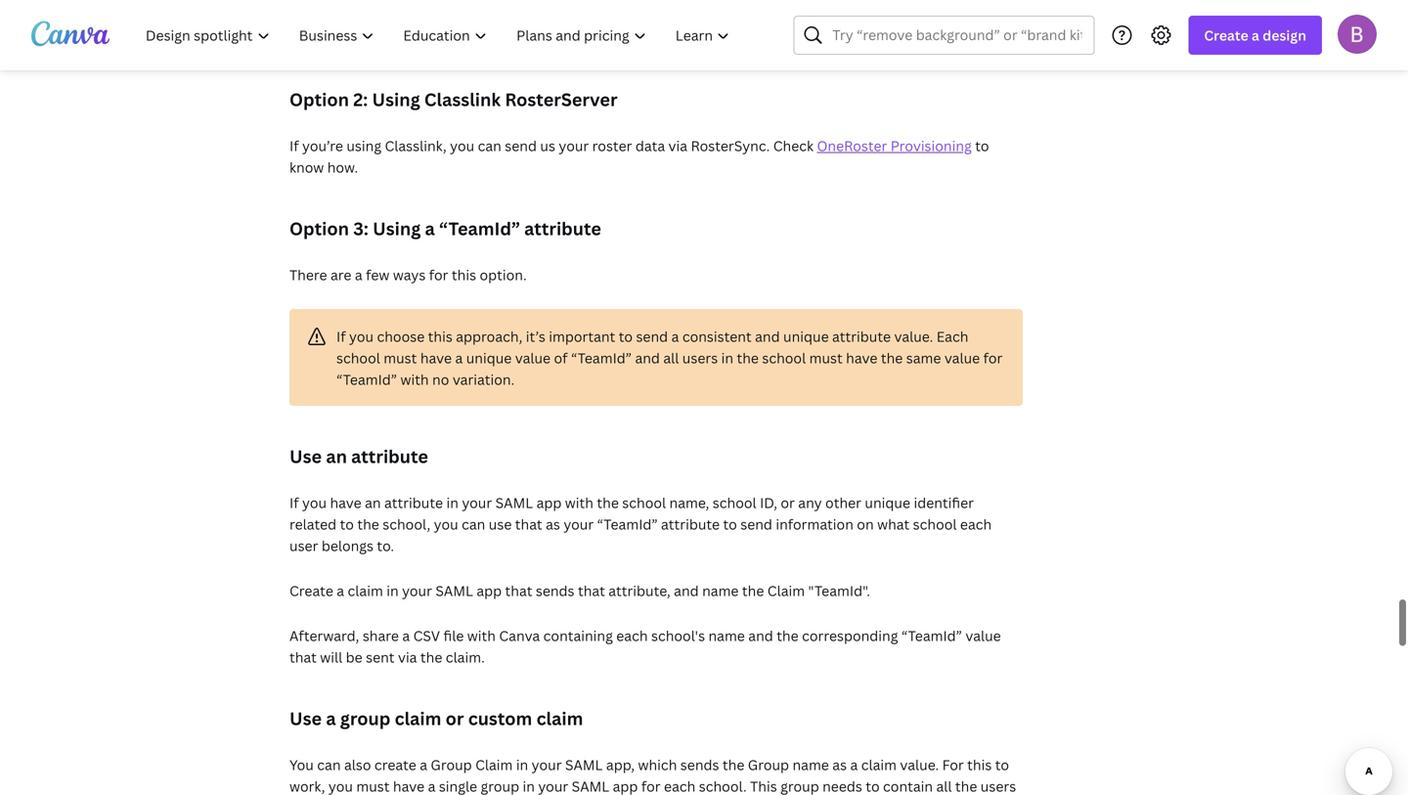 Task type: describe. For each thing, give the bounding box(es) containing it.
and for consistent
[[755, 327, 780, 346]]

using for a
[[373, 217, 421, 241]]

approach,
[[456, 327, 522, 346]]

and for attribute,
[[674, 581, 699, 600]]

use an attribute
[[289, 444, 428, 468]]

you down classlink
[[450, 136, 474, 155]]

0 vertical spatial an
[[326, 444, 347, 468]]

school right users
[[762, 349, 806, 367]]

unique inside if you have an attribute in your saml app with the school name, school id, or any other unique identifier related to the school, you can use that as your "teamid" attribute to send information on what school each user belongs to.
[[865, 493, 910, 512]]

create a design button
[[1189, 16, 1322, 55]]

of
[[554, 349, 568, 367]]

in inside if you choose this approach, it's important to send a consistent and unique attribute value. each school must have a unique value of "teamid" and all users in the school must have the same value for "teamid" with no variation.
[[721, 349, 733, 367]]

0 horizontal spatial unique
[[466, 349, 512, 367]]

via inside the afterward, share a csv file with canva containing each school's name and the corresponding "teamid" value that will be sent via the claim.
[[398, 648, 417, 666]]

school left id,
[[713, 493, 757, 512]]

use
[[489, 515, 512, 533]]

on
[[857, 515, 874, 533]]

with inside if you have an attribute in your saml app with the school name, school id, or any other unique identifier related to the school, you can use that as your "teamid" attribute to send information on what school each user belongs to.
[[565, 493, 594, 512]]

share
[[363, 626, 399, 645]]

canva
[[499, 626, 540, 645]]

will
[[320, 648, 343, 666]]

create a claim in your saml app that sends that attribute, and name the claim "teamid".
[[289, 581, 870, 600]]

must down choose
[[384, 349, 417, 367]]

few
[[366, 265, 390, 284]]

have inside if you have an attribute in your saml app with the school name, school id, or any other unique identifier related to the school, you can use that as your "teamid" attribute to send information on what school each user belongs to.
[[330, 493, 362, 512]]

option.
[[480, 265, 527, 284]]

for inside you can also create a group claim in your saml app, which sends the group name as a claim value. for this to work, you must have a single group in your saml app for each school. this group needs to contain all the user
[[641, 777, 661, 795]]

same
[[906, 349, 941, 367]]

information
[[776, 515, 854, 533]]

"teamid" down choose
[[336, 370, 397, 389]]

value. inside you can also create a group claim in your saml app, which sends the group name as a claim value. for this to work, you must have a single group in your saml app for each school. this group needs to contain all the user
[[900, 755, 939, 774]]

0 horizontal spatial or
[[446, 707, 464, 730]]

create
[[374, 755, 416, 774]]

each inside if you have an attribute in your saml app with the school name, school id, or any other unique identifier related to the school, you can use that as your "teamid" attribute to send information on what school each user belongs to.
[[960, 515, 992, 533]]

if you have an attribute in your saml app with the school name, school id, or any other unique identifier related to the school, you can use that as your "teamid" attribute to send information on what school each user belongs to.
[[289, 493, 992, 555]]

a up ways
[[425, 217, 435, 241]]

you inside you can also create a group claim in your saml app, which sends the group name as a claim value. for this to work, you must have a single group in your saml app for each school. this group needs to contain all the user
[[328, 777, 353, 795]]

corresponding
[[802, 626, 898, 645]]

the down consistent
[[737, 349, 759, 367]]

name inside you can also create a group claim in your saml app, which sends the group name as a claim value. for this to work, you must have a single group in your saml app for each school. this group needs to contain all the user
[[793, 755, 829, 774]]

a inside the afterward, share a csv file with canva containing each school's name and the corresponding "teamid" value that will be sent via the claim.
[[402, 626, 410, 645]]

saml up the file
[[436, 581, 473, 600]]

use for use a group claim or custom claim
[[289, 707, 322, 730]]

there
[[289, 265, 327, 284]]

in inside if you have an attribute in your saml app with the school name, school id, or any other unique identifier related to the school, you can use that as your "teamid" attribute to send information on what school each user belongs to.
[[446, 493, 459, 512]]

you're
[[302, 136, 343, 155]]

a down the will in the left bottom of the page
[[326, 707, 336, 730]]

afterward, share a csv file with canva containing each school's name and the corresponding "teamid" value that will be sent via the claim.
[[289, 626, 1001, 666]]

single
[[439, 777, 477, 795]]

needs
[[823, 777, 862, 795]]

this
[[750, 777, 777, 795]]

0 vertical spatial claim
[[767, 581, 805, 600]]

school down choose
[[336, 349, 380, 367]]

us
[[540, 136, 555, 155]]

design
[[1263, 26, 1306, 44]]

sent
[[366, 648, 395, 666]]

1 vertical spatial app
[[477, 581, 502, 600]]

a down belongs
[[337, 581, 344, 600]]

have left the "same"
[[846, 349, 878, 367]]

to right for at the bottom
[[995, 755, 1009, 774]]

data
[[636, 136, 665, 155]]

create a design
[[1204, 26, 1306, 44]]

how.
[[327, 158, 358, 176]]

all inside if you choose this approach, it's important to send a consistent and unique attribute value. each school must have a unique value of "teamid" and all users in the school must have the same value for "teamid" with no variation.
[[663, 349, 679, 367]]

the left "teamid".
[[742, 581, 764, 600]]

if for if you choose this approach, it's important to send a consistent and unique attribute value. each school must have a unique value of "teamid" and all users in the school must have the same value for "teamid" with no variation.
[[336, 327, 346, 346]]

0 vertical spatial name
[[702, 581, 739, 600]]

csv
[[413, 626, 440, 645]]

using
[[347, 136, 381, 155]]

3:
[[353, 217, 369, 241]]

you
[[289, 755, 314, 774]]

that up containing
[[578, 581, 605, 600]]

school.
[[699, 777, 747, 795]]

can inside you can also create a group claim in your saml app, which sends the group name as a claim value. for this to work, you must have a single group in your saml app for each school. this group needs to contain all the user
[[317, 755, 341, 774]]

for
[[942, 755, 964, 774]]

provisioning
[[891, 136, 972, 155]]

option for option 2: using classlink rosterserver
[[289, 87, 349, 111]]

"teamid" up option.
[[439, 217, 520, 241]]

1 group from the left
[[431, 755, 472, 774]]

this inside if you choose this approach, it's important to send a consistent and unique attribute value. each school must have a unique value of "teamid" and all users in the school must have the same value for "teamid" with no variation.
[[428, 327, 453, 346]]

option 3: using a "teamid" attribute
[[289, 217, 601, 241]]

choose
[[377, 327, 425, 346]]

your up csv
[[402, 581, 432, 600]]

can inside if you have an attribute in your saml app with the school name, school id, or any other unique identifier related to the school, you can use that as your "teamid" attribute to send information on what school each user belongs to.
[[462, 515, 485, 533]]

that up canva in the left bottom of the page
[[505, 581, 532, 600]]

school down identifier
[[913, 515, 957, 533]]

rostersync.
[[691, 136, 770, 155]]

ways
[[393, 265, 426, 284]]

claim inside you can also create a group claim in your saml app, which sends the group name as a claim value. for this to work, you must have a single group in your saml app for each school. this group needs to contain all the user
[[861, 755, 897, 774]]

work,
[[289, 777, 325, 795]]

it's
[[526, 327, 546, 346]]

use for use an attribute
[[289, 444, 322, 468]]

you can also create a group claim in your saml app, which sends the group name as a claim value. for this to work, you must have a single group in your saml app for each school. this group needs to contain all the user
[[289, 755, 1020, 795]]

also
[[344, 755, 371, 774]]

know
[[289, 158, 324, 176]]

a right are
[[355, 265, 362, 284]]

0 horizontal spatial sends
[[536, 581, 575, 600]]

sends inside you can also create a group claim in your saml app, which sends the group name as a claim value. for this to work, you must have a single group in your saml app for each school. this group needs to contain all the user
[[680, 755, 719, 774]]

must inside you can also create a group claim in your saml app, which sends the group name as a claim value. for this to work, you must have a single group in your saml app for each school. this group needs to contain all the user
[[356, 777, 390, 795]]

related
[[289, 515, 337, 533]]

app,
[[606, 755, 635, 774]]

classlink,
[[385, 136, 447, 155]]

value. inside if you choose this approach, it's important to send a consistent and unique attribute value. each school must have a unique value of "teamid" and all users in the school must have the same value for "teamid" with no variation.
[[894, 327, 933, 346]]

your right us
[[559, 136, 589, 155]]

"teamid" down important
[[571, 349, 632, 367]]

if you're using classlink, you can send us your roster data via rostersync. check oneroster provisioning
[[289, 136, 972, 155]]

you right 'school,'
[[434, 515, 458, 533]]

that inside the afterward, share a csv file with canva containing each school's name and the corresponding "teamid" value that will be sent via the claim.
[[289, 648, 317, 666]]

to up belongs
[[340, 515, 354, 533]]

custom
[[468, 707, 532, 730]]

the left corresponding
[[777, 626, 799, 645]]

claim up share
[[348, 581, 383, 600]]

your right single
[[538, 777, 568, 795]]

belongs
[[322, 536, 374, 555]]

a up needs
[[850, 755, 858, 774]]

the up to.
[[357, 515, 379, 533]]

0 vertical spatial this
[[452, 265, 476, 284]]

claim right "custom"
[[536, 707, 583, 730]]

the up school.
[[723, 755, 745, 774]]

afterward,
[[289, 626, 359, 645]]

any
[[798, 493, 822, 512]]

you up related
[[302, 493, 327, 512]]

variation.
[[453, 370, 515, 389]]

claim.
[[446, 648, 485, 666]]

have up 'no'
[[420, 349, 452, 367]]

file
[[443, 626, 464, 645]]

using for classlink
[[372, 87, 420, 111]]

each inside you can also create a group claim in your saml app, which sends the group name as a claim value. for this to work, you must have a single group in your saml app for each school. this group needs to contain all the user
[[664, 777, 696, 795]]

if you choose this approach, it's important to send a consistent and unique attribute value. each school must have a unique value of "teamid" and all users in the school must have the same value for "teamid" with no variation.
[[336, 327, 1003, 389]]

roster
[[592, 136, 632, 155]]

which
[[638, 755, 677, 774]]

all inside you can also create a group claim in your saml app, which sends the group name as a claim value. for this to work, you must have a single group in your saml app for each school. this group needs to contain all the user
[[936, 777, 952, 795]]

1 horizontal spatial group
[[481, 777, 519, 795]]

as inside you can also create a group claim in your saml app, which sends the group name as a claim value. for this to work, you must have a single group in your saml app for each school. this group needs to contain all the user
[[832, 755, 847, 774]]

if for if you have an attribute in your saml app with the school name, school id, or any other unique identifier related to the school, you can use that as your "teamid" attribute to send information on what school each user belongs to.
[[289, 493, 299, 512]]

top level navigation element
[[133, 16, 747, 55]]

there are a few ways for this option.
[[289, 265, 527, 284]]

create for create a design
[[1204, 26, 1248, 44]]

saml left 'app,'
[[565, 755, 603, 774]]

id,
[[760, 493, 777, 512]]

name,
[[669, 493, 709, 512]]



Task type: vqa. For each thing, say whether or not it's contained in the screenshot.
school,
yes



Task type: locate. For each thing, give the bounding box(es) containing it.
have down create
[[393, 777, 425, 795]]

or left "custom"
[[446, 707, 464, 730]]

0 vertical spatial via
[[668, 136, 688, 155]]

oneroster
[[817, 136, 887, 155]]

must left the "same"
[[809, 349, 843, 367]]

1 vertical spatial use
[[289, 707, 322, 730]]

oneroster provisioning link
[[817, 136, 972, 155]]

each down attribute,
[[616, 626, 648, 645]]

name
[[702, 581, 739, 600], [708, 626, 745, 645], [793, 755, 829, 774]]

2 horizontal spatial for
[[983, 349, 1003, 367]]

name inside the afterward, share a csv file with canva containing each school's name and the corresponding "teamid" value that will be sent via the claim.
[[708, 626, 745, 645]]

a left csv
[[402, 626, 410, 645]]

0 horizontal spatial via
[[398, 648, 417, 666]]

if
[[289, 136, 299, 155], [336, 327, 346, 346], [289, 493, 299, 512]]

2 option from the top
[[289, 217, 349, 241]]

school
[[336, 349, 380, 367], [762, 349, 806, 367], [622, 493, 666, 512], [713, 493, 757, 512], [913, 515, 957, 533]]

0 horizontal spatial each
[[616, 626, 648, 645]]

you inside if you choose this approach, it's important to send a consistent and unique attribute value. each school must have a unique value of "teamid" and all users in the school must have the same value for "teamid" with no variation.
[[349, 327, 374, 346]]

1 horizontal spatial via
[[668, 136, 688, 155]]

using right 2:
[[372, 87, 420, 111]]

no
[[432, 370, 449, 389]]

"teamid" up attribute,
[[597, 515, 658, 533]]

unique down approach,
[[466, 349, 512, 367]]

0 vertical spatial or
[[781, 493, 795, 512]]

sends up school.
[[680, 755, 719, 774]]

create for create a claim in your saml app that sends that attribute, and name the claim "teamid".
[[289, 581, 333, 600]]

to inside if you choose this approach, it's important to send a consistent and unique attribute value. each school must have a unique value of "teamid" and all users in the school must have the same value for "teamid" with no variation.
[[619, 327, 633, 346]]

unique
[[783, 327, 829, 346], [466, 349, 512, 367], [865, 493, 910, 512]]

the down for at the bottom
[[955, 777, 977, 795]]

if up know
[[289, 136, 299, 155]]

unique up what
[[865, 493, 910, 512]]

group up this
[[748, 755, 789, 774]]

can left use
[[462, 515, 485, 533]]

1 vertical spatial with
[[565, 493, 594, 512]]

send inside if you choose this approach, it's important to send a consistent and unique attribute value. each school must have a unique value of "teamid" and all users in the school must have the same value for "teamid" with no variation.
[[636, 327, 668, 346]]

0 horizontal spatial as
[[546, 515, 560, 533]]

if left choose
[[336, 327, 346, 346]]

with inside if you choose this approach, it's important to send a consistent and unique attribute value. each school must have a unique value of "teamid" and all users in the school must have the same value for "teamid" with no variation.
[[400, 370, 429, 389]]

0 vertical spatial all
[[663, 349, 679, 367]]

a left single
[[428, 777, 436, 795]]

contain
[[883, 777, 933, 795]]

1 vertical spatial as
[[832, 755, 847, 774]]

app inside if you have an attribute in your saml app with the school name, school id, or any other unique identifier related to the school, you can use that as your "teamid" attribute to send information on what school each user belongs to.
[[536, 493, 562, 512]]

create down user
[[289, 581, 333, 600]]

0 vertical spatial can
[[478, 136, 502, 155]]

you left choose
[[349, 327, 374, 346]]

option left 2:
[[289, 87, 349, 111]]

via right sent
[[398, 648, 417, 666]]

0 horizontal spatial group
[[340, 707, 391, 730]]

1 vertical spatial or
[[446, 707, 464, 730]]

for right ways
[[429, 265, 448, 284]]

as
[[546, 515, 560, 533], [832, 755, 847, 774]]

identifier
[[914, 493, 974, 512]]

2 horizontal spatial group
[[780, 777, 819, 795]]

1 vertical spatial claim
[[475, 755, 513, 774]]

0 horizontal spatial with
[[400, 370, 429, 389]]

your down "custom"
[[532, 755, 562, 774]]

1 horizontal spatial sends
[[680, 755, 719, 774]]

1 option from the top
[[289, 87, 349, 111]]

user
[[289, 536, 318, 555]]

have up related
[[330, 493, 362, 512]]

each inside the afterward, share a csv file with canva containing each school's name and the corresponding "teamid" value that will be sent via the claim.
[[616, 626, 648, 645]]

2 group from the left
[[748, 755, 789, 774]]

and right school's
[[748, 626, 773, 645]]

1 vertical spatial can
[[462, 515, 485, 533]]

app down 'app,'
[[613, 777, 638, 795]]

app
[[536, 493, 562, 512], [477, 581, 502, 600], [613, 777, 638, 795]]

as inside if you have an attribute in your saml app with the school name, school id, or any other unique identifier related to the school, you can use that as your "teamid" attribute to send information on what school each user belongs to.
[[546, 515, 560, 533]]

2 use from the top
[[289, 707, 322, 730]]

claim
[[767, 581, 805, 600], [475, 755, 513, 774]]

an inside if you have an attribute in your saml app with the school name, school id, or any other unique identifier related to the school, you can use that as your "teamid" attribute to send information on what school each user belongs to.
[[365, 493, 381, 512]]

0 horizontal spatial send
[[505, 136, 537, 155]]

must down also
[[356, 777, 390, 795]]

if inside if you choose this approach, it's important to send a consistent and unique attribute value. each school must have a unique value of "teamid" and all users in the school must have the same value for "teamid" with no variation.
[[336, 327, 346, 346]]

group right this
[[780, 777, 819, 795]]

value
[[515, 349, 551, 367], [944, 349, 980, 367], [966, 626, 1001, 645]]

users
[[682, 349, 718, 367]]

are
[[331, 265, 352, 284]]

1 horizontal spatial for
[[641, 777, 661, 795]]

2 vertical spatial for
[[641, 777, 661, 795]]

for
[[429, 265, 448, 284], [983, 349, 1003, 367], [641, 777, 661, 795]]

send left consistent
[[636, 327, 668, 346]]

2 horizontal spatial each
[[960, 515, 992, 533]]

classlink
[[424, 87, 501, 111]]

that inside if you have an attribute in your saml app with the school name, school id, or any other unique identifier related to the school, you can use that as your "teamid" attribute to send information on what school each user belongs to.
[[515, 515, 542, 533]]

1 vertical spatial send
[[636, 327, 668, 346]]

1 vertical spatial this
[[428, 327, 453, 346]]

1 horizontal spatial each
[[664, 777, 696, 795]]

a up variation.
[[455, 349, 463, 367]]

rosterserver
[[505, 87, 618, 111]]

1 horizontal spatial an
[[365, 493, 381, 512]]

sends
[[536, 581, 575, 600], [680, 755, 719, 774]]

use
[[289, 444, 322, 468], [289, 707, 322, 730]]

send left us
[[505, 136, 537, 155]]

the left the "same"
[[881, 349, 903, 367]]

school's
[[651, 626, 705, 645]]

group
[[340, 707, 391, 730], [481, 777, 519, 795], [780, 777, 819, 795]]

to right needs
[[866, 777, 880, 795]]

check
[[773, 136, 814, 155]]

an up to.
[[365, 493, 381, 512]]

2 horizontal spatial app
[[613, 777, 638, 795]]

what
[[877, 515, 910, 533]]

1 vertical spatial unique
[[466, 349, 512, 367]]

other
[[825, 493, 862, 512]]

create
[[1204, 26, 1248, 44], [289, 581, 333, 600]]

as right use
[[546, 515, 560, 533]]

saml up use
[[495, 493, 533, 512]]

your up use
[[462, 493, 492, 512]]

this inside you can also create a group claim in your saml app, which sends the group name as a claim value. for this to work, you must have a single group in your saml app for each school. this group needs to contain all the user
[[967, 755, 992, 774]]

0 horizontal spatial all
[[663, 349, 679, 367]]

must
[[384, 349, 417, 367], [809, 349, 843, 367], [356, 777, 390, 795]]

that
[[515, 515, 542, 533], [505, 581, 532, 600], [578, 581, 605, 600], [289, 648, 317, 666]]

and for name
[[748, 626, 773, 645]]

and right consistent
[[755, 327, 780, 346]]

attribute inside if you choose this approach, it's important to send a consistent and unique attribute value. each school must have a unique value of "teamid" and all users in the school must have the same value for "teamid" with no variation.
[[832, 327, 891, 346]]

this left option.
[[452, 265, 476, 284]]

1 use from the top
[[289, 444, 322, 468]]

a left design
[[1252, 26, 1259, 44]]

2 vertical spatial each
[[664, 777, 696, 795]]

to left information
[[723, 515, 737, 533]]

with left 'no'
[[400, 370, 429, 389]]

1 horizontal spatial or
[[781, 493, 795, 512]]

your up create a claim in your saml app that sends that attribute, and name the claim "teamid".
[[564, 515, 594, 533]]

name up school's
[[702, 581, 739, 600]]

using right 3:
[[373, 217, 421, 241]]

claim up contain
[[861, 755, 897, 774]]

1 vertical spatial via
[[398, 648, 417, 666]]

0 vertical spatial if
[[289, 136, 299, 155]]

all
[[663, 349, 679, 367], [936, 777, 952, 795]]

a right create
[[420, 755, 427, 774]]

1 horizontal spatial group
[[748, 755, 789, 774]]

or inside if you have an attribute in your saml app with the school name, school id, or any other unique identifier related to the school, you can use that as your "teamid" attribute to send information on what school each user belongs to.
[[781, 493, 795, 512]]

0 vertical spatial create
[[1204, 26, 1248, 44]]

this right for at the bottom
[[967, 755, 992, 774]]

to
[[975, 136, 989, 155], [619, 327, 633, 346], [340, 515, 354, 533], [723, 515, 737, 533], [995, 755, 1009, 774], [866, 777, 880, 795]]

group
[[431, 755, 472, 774], [748, 755, 789, 774]]

can down classlink
[[478, 136, 502, 155]]

option
[[289, 87, 349, 111], [289, 217, 349, 241]]

consistent
[[682, 327, 752, 346]]

app up canva in the left bottom of the page
[[477, 581, 502, 600]]

create inside dropdown button
[[1204, 26, 1248, 44]]

1 horizontal spatial create
[[1204, 26, 1248, 44]]

for inside if you choose this approach, it's important to send a consistent and unique attribute value. each school must have a unique value of "teamid" and all users in the school must have the same value for "teamid" with no variation.
[[983, 349, 1003, 367]]

1 vertical spatial all
[[936, 777, 952, 795]]

your
[[559, 136, 589, 155], [462, 493, 492, 512], [564, 515, 594, 533], [402, 581, 432, 600], [532, 755, 562, 774], [538, 777, 568, 795]]

via right data
[[668, 136, 688, 155]]

"teamid" inside the afterward, share a csv file with canva containing each school's name and the corresponding "teamid" value that will be sent via the claim.
[[902, 626, 962, 645]]

"teamid" inside if you have an attribute in your saml app with the school name, school id, or any other unique identifier related to the school, you can use that as your "teamid" attribute to send information on what school each user belongs to.
[[597, 515, 658, 533]]

claim up single
[[475, 755, 513, 774]]

saml down 'app,'
[[572, 777, 609, 795]]

0 vertical spatial sends
[[536, 581, 575, 600]]

2 vertical spatial with
[[467, 626, 496, 645]]

2 vertical spatial can
[[317, 755, 341, 774]]

for right the "same"
[[983, 349, 1003, 367]]

2 horizontal spatial with
[[565, 493, 594, 512]]

2 vertical spatial this
[[967, 755, 992, 774]]

can right you
[[317, 755, 341, 774]]

claim
[[348, 581, 383, 600], [395, 707, 441, 730], [536, 707, 583, 730], [861, 755, 897, 774]]

or
[[781, 493, 795, 512], [446, 707, 464, 730]]

with inside the afterward, share a csv file with canva containing each school's name and the corresponding "teamid" value that will be sent via the claim.
[[467, 626, 496, 645]]

0 vertical spatial as
[[546, 515, 560, 533]]

a
[[1252, 26, 1259, 44], [425, 217, 435, 241], [355, 265, 362, 284], [671, 327, 679, 346], [455, 349, 463, 367], [337, 581, 344, 600], [402, 626, 410, 645], [326, 707, 336, 730], [420, 755, 427, 774], [850, 755, 858, 774], [428, 777, 436, 795]]

0 horizontal spatial claim
[[475, 755, 513, 774]]

0 vertical spatial each
[[960, 515, 992, 533]]

1 vertical spatial if
[[336, 327, 346, 346]]

2 vertical spatial unique
[[865, 493, 910, 512]]

value.
[[894, 327, 933, 346], [900, 755, 939, 774]]

claim up create
[[395, 707, 441, 730]]

1 vertical spatial using
[[373, 217, 421, 241]]

option for option 3: using a "teamid" attribute
[[289, 217, 349, 241]]

to inside to know how.
[[975, 136, 989, 155]]

if for if you're using classlink, you can send us your roster data via rostersync. check oneroster provisioning
[[289, 136, 299, 155]]

important
[[549, 327, 615, 346]]

send
[[505, 136, 537, 155], [636, 327, 668, 346], [740, 515, 772, 533]]

1 horizontal spatial with
[[467, 626, 496, 645]]

2 horizontal spatial send
[[740, 515, 772, 533]]

0 vertical spatial with
[[400, 370, 429, 389]]

0 vertical spatial option
[[289, 87, 349, 111]]

create left design
[[1204, 26, 1248, 44]]

school,
[[383, 515, 430, 533]]

1 vertical spatial an
[[365, 493, 381, 512]]

0 horizontal spatial group
[[431, 755, 472, 774]]

if inside if you have an attribute in your saml app with the school name, school id, or any other unique identifier related to the school, you can use that as your "teamid" attribute to send information on what school each user belongs to.
[[289, 493, 299, 512]]

with
[[400, 370, 429, 389], [565, 493, 594, 512], [467, 626, 496, 645]]

1 vertical spatial create
[[289, 581, 333, 600]]

this
[[452, 265, 476, 284], [428, 327, 453, 346], [967, 755, 992, 774]]

each
[[937, 327, 969, 346]]

via
[[668, 136, 688, 155], [398, 648, 417, 666]]

2 vertical spatial app
[[613, 777, 638, 795]]

saml inside if you have an attribute in your saml app with the school name, school id, or any other unique identifier related to the school, you can use that as your "teamid" attribute to send information on what school each user belongs to.
[[495, 493, 533, 512]]

0 vertical spatial using
[[372, 87, 420, 111]]

0 vertical spatial send
[[505, 136, 537, 155]]

value. up the "same"
[[894, 327, 933, 346]]

that right use
[[515, 515, 542, 533]]

2:
[[353, 87, 368, 111]]

saml
[[495, 493, 533, 512], [436, 581, 473, 600], [565, 755, 603, 774], [572, 777, 609, 795]]

containing
[[543, 626, 613, 645]]

2 vertical spatial if
[[289, 493, 299, 512]]

value inside the afterward, share a csv file with canva containing each school's name and the corresponding "teamid" value that will be sent via the claim.
[[966, 626, 1001, 645]]

0 vertical spatial use
[[289, 444, 322, 468]]

use up you
[[289, 707, 322, 730]]

each
[[960, 515, 992, 533], [616, 626, 648, 645], [664, 777, 696, 795]]

0 horizontal spatial for
[[429, 265, 448, 284]]

1 horizontal spatial unique
[[783, 327, 829, 346]]

have inside you can also create a group claim in your saml app, which sends the group name as a claim value. for this to work, you must have a single group in your saml app for each school. this group needs to contain all the user
[[393, 777, 425, 795]]

to right important
[[619, 327, 633, 346]]

2 horizontal spatial unique
[[865, 493, 910, 512]]

1 horizontal spatial as
[[832, 755, 847, 774]]

value. up contain
[[900, 755, 939, 774]]

bob builder image
[[1338, 14, 1377, 54]]

0 horizontal spatial app
[[477, 581, 502, 600]]

a left consistent
[[671, 327, 679, 346]]

use a group claim or custom claim
[[289, 707, 583, 730]]

1 horizontal spatial all
[[936, 777, 952, 795]]

group up also
[[340, 707, 391, 730]]

as up needs
[[832, 755, 847, 774]]

to.
[[377, 536, 394, 555]]

0 vertical spatial unique
[[783, 327, 829, 346]]

0 horizontal spatial an
[[326, 444, 347, 468]]

school left name,
[[622, 493, 666, 512]]

you
[[450, 136, 474, 155], [349, 327, 374, 346], [302, 493, 327, 512], [434, 515, 458, 533], [328, 777, 353, 795]]

and left users
[[635, 349, 660, 367]]

send down id,
[[740, 515, 772, 533]]

1 horizontal spatial claim
[[767, 581, 805, 600]]

have
[[420, 349, 452, 367], [846, 349, 878, 367], [330, 493, 362, 512], [393, 777, 425, 795]]

send inside if you have an attribute in your saml app with the school name, school id, or any other unique identifier related to the school, you can use that as your "teamid" attribute to send information on what school each user belongs to.
[[740, 515, 772, 533]]

1 horizontal spatial send
[[636, 327, 668, 346]]

1 vertical spatial name
[[708, 626, 745, 645]]

Try "remove background" or "brand kit" search field
[[833, 17, 1082, 54]]

the left name,
[[597, 493, 619, 512]]

1 vertical spatial for
[[983, 349, 1003, 367]]

name up needs
[[793, 755, 829, 774]]

claim left "teamid".
[[767, 581, 805, 600]]

use up related
[[289, 444, 322, 468]]

app inside you can also create a group claim in your saml app, which sends the group name as a claim value. for this to work, you must have a single group in your saml app for each school. this group needs to contain all the user
[[613, 777, 638, 795]]

0 vertical spatial for
[[429, 265, 448, 284]]

for down which
[[641, 777, 661, 795]]

2 vertical spatial send
[[740, 515, 772, 533]]

the down csv
[[420, 648, 442, 666]]

"teamid".
[[808, 581, 870, 600]]

0 horizontal spatial create
[[289, 581, 333, 600]]

in
[[721, 349, 733, 367], [446, 493, 459, 512], [386, 581, 399, 600], [516, 755, 528, 774], [523, 777, 535, 795]]

claim inside you can also create a group claim in your saml app, which sends the group name as a claim value. for this to work, you must have a single group in your saml app for each school. this group needs to contain all the user
[[475, 755, 513, 774]]

1 horizontal spatial app
[[536, 493, 562, 512]]

group up single
[[431, 755, 472, 774]]

be
[[346, 648, 363, 666]]

1 vertical spatial each
[[616, 626, 648, 645]]

1 vertical spatial value.
[[900, 755, 939, 774]]

"teamid" right corresponding
[[902, 626, 962, 645]]

a inside dropdown button
[[1252, 26, 1259, 44]]

1 vertical spatial sends
[[680, 755, 719, 774]]

0 vertical spatial app
[[536, 493, 562, 512]]

option 2: using classlink rosterserver
[[289, 87, 618, 111]]

attribute,
[[609, 581, 671, 600]]

2 vertical spatial name
[[793, 755, 829, 774]]

1 vertical spatial option
[[289, 217, 349, 241]]

to know how.
[[289, 136, 989, 176]]

and inside the afterward, share a csv file with canva containing each school's name and the corresponding "teamid" value that will be sent via the claim.
[[748, 626, 773, 645]]

0 vertical spatial value.
[[894, 327, 933, 346]]

if up related
[[289, 493, 299, 512]]

and up school's
[[674, 581, 699, 600]]

and
[[755, 327, 780, 346], [635, 349, 660, 367], [674, 581, 699, 600], [748, 626, 773, 645]]



